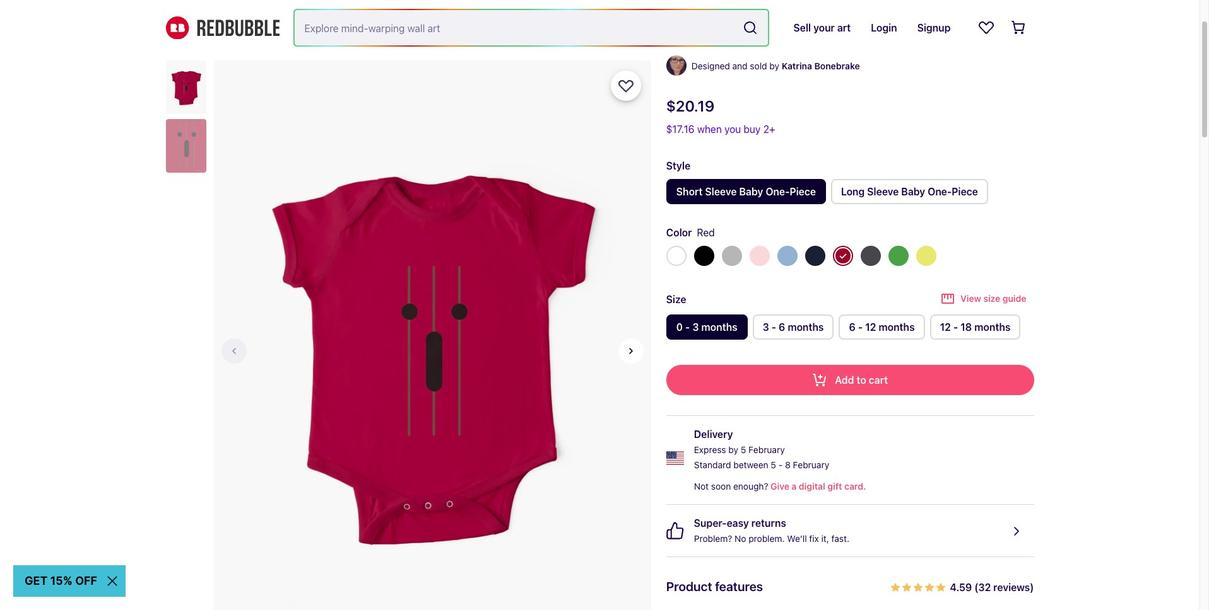 Task type: vqa. For each thing, say whether or not it's contained in the screenshot.
4.59 (32 reviews)
yes



Task type: describe. For each thing, give the bounding box(es) containing it.
a
[[792, 482, 797, 492]]

between
[[733, 460, 768, 471]]

enough?
[[733, 482, 768, 492]]

super-easy returns problem? no problem. we'll fix it, fast.
[[694, 518, 849, 545]]

katrina bonebrake link
[[782, 59, 860, 74]]

$17.16
[[666, 124, 695, 135]]

0 horizontal spatial 5
[[741, 445, 746, 456]]

1 horizontal spatial february
[[793, 460, 829, 471]]

you
[[725, 124, 741, 135]]

size
[[666, 294, 686, 305]]

redbubble logo image
[[166, 16, 279, 39]]

(32
[[974, 582, 991, 594]]

soon
[[711, 482, 731, 492]]

we'll
[[787, 534, 807, 545]]

product
[[666, 580, 712, 594]]

standard
[[694, 460, 731, 471]]

designed and sold by katrina bonebrake
[[691, 61, 860, 71]]

4.59 (32 reviews) link
[[891, 578, 1034, 597]]

fast.
[[832, 534, 849, 545]]

card.
[[844, 482, 866, 492]]

give a digital gift card. link
[[768, 480, 866, 495]]

black, color element
[[694, 246, 714, 266]]

digital
[[799, 482, 825, 492]]

returns
[[751, 518, 786, 529]]

piece
[[811, 36, 843, 50]]

not
[[694, 482, 709, 492]]

0 vertical spatial february
[[748, 445, 785, 456]]

1 horizontal spatial by
[[769, 61, 779, 71]]

2+
[[763, 124, 775, 135]]

light pink, color element
[[750, 246, 770, 266]]

green, color element
[[888, 246, 909, 266]]

sold
[[750, 61, 767, 71]]

give
[[771, 482, 789, 492]]

white, color element
[[666, 246, 686, 266]]

size option group
[[666, 315, 1034, 345]]

flag of us image
[[666, 450, 684, 467]]

1 vertical spatial 5
[[771, 460, 776, 471]]

one-
[[781, 36, 811, 50]]

bonebrake
[[814, 61, 860, 71]]

super-
[[694, 518, 727, 529]]



Task type: locate. For each thing, give the bounding box(es) containing it.
buy
[[744, 124, 761, 135]]

baby
[[749, 36, 779, 50]]

1000 needles baby one-piece
[[666, 36, 843, 50]]

1 horizontal spatial 5
[[771, 460, 776, 471]]

by up between
[[728, 445, 738, 456]]

when
[[697, 124, 722, 135]]

None radio
[[666, 179, 826, 204], [831, 179, 988, 204], [666, 315, 748, 340], [666, 179, 826, 204], [831, 179, 988, 204], [666, 315, 748, 340]]

fix
[[809, 534, 819, 545]]

express
[[694, 445, 726, 456]]

gift
[[828, 482, 842, 492]]

by inside delivery express by 5 february standard between 5 - 8 february
[[728, 445, 738, 456]]

1000
[[666, 36, 696, 50]]

katrina
[[782, 61, 812, 71]]

february
[[748, 445, 785, 456], [793, 460, 829, 471]]

1 vertical spatial february
[[793, 460, 829, 471]]

0 vertical spatial by
[[769, 61, 779, 71]]

8
[[785, 460, 791, 471]]

light yellow, color element
[[916, 246, 936, 266]]

problem?
[[694, 534, 732, 545]]

by right sold
[[769, 61, 779, 71]]

no
[[735, 534, 746, 545]]

dark grey, color element
[[861, 246, 881, 266]]

easy
[[727, 518, 749, 529]]

not soon enough? give a digital gift card.
[[694, 482, 866, 492]]

problem.
[[749, 534, 785, 545]]

product features
[[666, 580, 763, 594]]

by
[[769, 61, 779, 71], [728, 445, 738, 456]]

light blue, color element
[[777, 246, 798, 266]]

4.59
[[950, 582, 972, 594]]

february up digital
[[793, 460, 829, 471]]

dark blue, color element
[[805, 246, 825, 266]]

february up -
[[748, 445, 785, 456]]

designed
[[691, 61, 730, 71]]

5 up between
[[741, 445, 746, 456]]

delivery express by 5 february standard between 5 - 8 february
[[694, 429, 829, 471]]

4.59 (32 reviews)
[[950, 582, 1034, 594]]

5
[[741, 445, 746, 456], [771, 460, 776, 471]]

None radio
[[753, 315, 834, 340], [839, 315, 925, 340], [930, 315, 1021, 340], [753, 315, 834, 340], [839, 315, 925, 340], [930, 315, 1021, 340]]

color red
[[666, 227, 715, 239]]

features
[[715, 580, 763, 594]]

style
[[666, 160, 691, 172]]

color
[[666, 227, 692, 239]]

5 left -
[[771, 460, 776, 471]]

$20.19
[[666, 97, 715, 115]]

needles
[[699, 36, 746, 50]]

None field
[[294, 10, 768, 45]]

0 horizontal spatial february
[[748, 445, 785, 456]]

heather grey, color element
[[722, 246, 742, 266]]

style option group
[[666, 179, 1034, 210]]

reviews)
[[993, 582, 1034, 594]]

0 horizontal spatial by
[[728, 445, 738, 456]]

delivery
[[694, 429, 733, 440]]

0 vertical spatial 5
[[741, 445, 746, 456]]

$17.16 when you buy 2+
[[666, 124, 775, 135]]

1 vertical spatial by
[[728, 445, 738, 456]]

Search term search field
[[294, 10, 738, 45]]

red
[[697, 227, 715, 239]]

it,
[[821, 534, 829, 545]]

-
[[779, 460, 783, 471]]

red, color element
[[833, 246, 853, 266]]

and
[[732, 61, 748, 71]]



